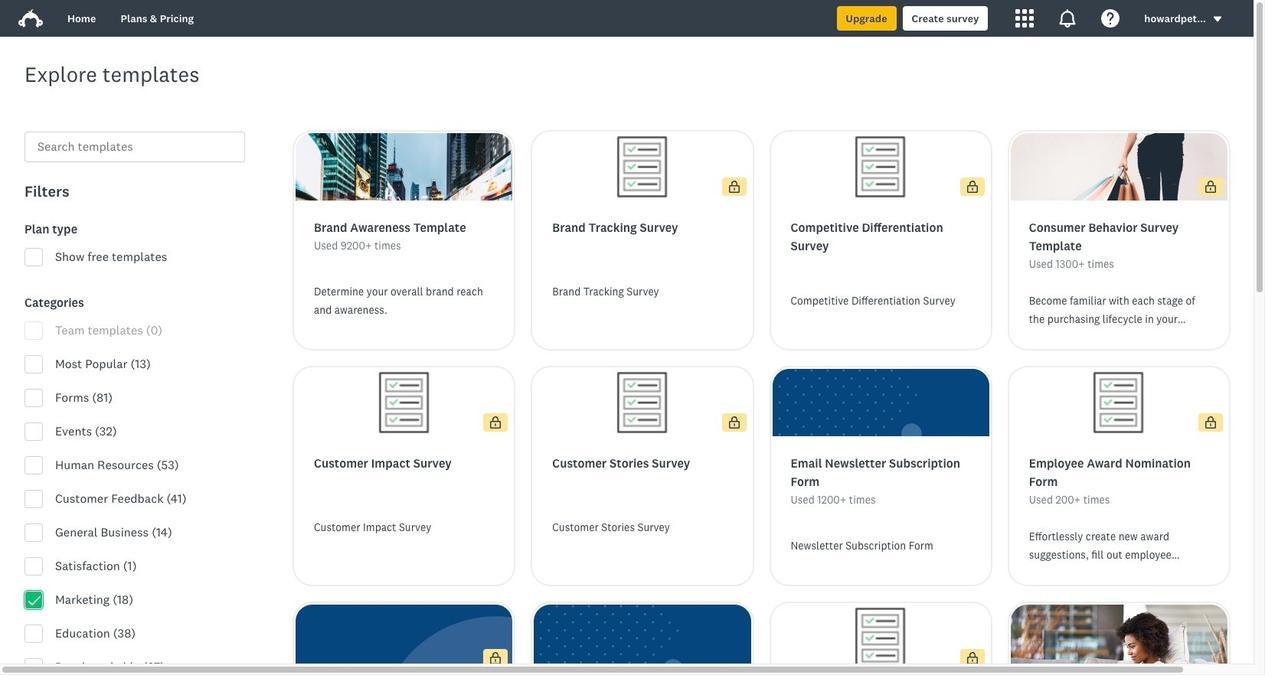 Task type: describe. For each thing, give the bounding box(es) containing it.
2 brand logo image from the top
[[18, 9, 43, 28]]

1 brand logo image from the top
[[18, 6, 43, 31]]

Search templates search field
[[25, 132, 245, 162]]



Task type: vqa. For each thing, say whether or not it's contained in the screenshot.
second BRAND LOGO from the top
yes



Task type: locate. For each thing, give the bounding box(es) containing it.
help icon image
[[1102, 9, 1120, 28]]

products icon image
[[1016, 9, 1034, 28], [1016, 9, 1034, 28]]

shapes graphic illustration. image
[[609, 133, 676, 201], [847, 133, 915, 201], [370, 369, 438, 437], [609, 369, 676, 437], [1086, 369, 1153, 437], [847, 605, 915, 672]]

lock icon image
[[728, 181, 740, 193], [729, 181, 739, 193], [966, 181, 979, 193], [967, 181, 978, 193], [1205, 181, 1217, 193], [1205, 181, 1216, 193], [490, 417, 502, 429], [490, 417, 501, 429], [728, 417, 740, 429], [729, 417, 739, 429], [1205, 417, 1217, 429], [1205, 417, 1216, 429], [490, 652, 502, 665], [966, 652, 979, 665]]

brand logo image
[[18, 6, 43, 31], [18, 9, 43, 28]]

notification center icon image
[[1059, 9, 1077, 28]]

dropdown arrow icon image
[[1212, 14, 1223, 25], [1214, 17, 1222, 22]]



